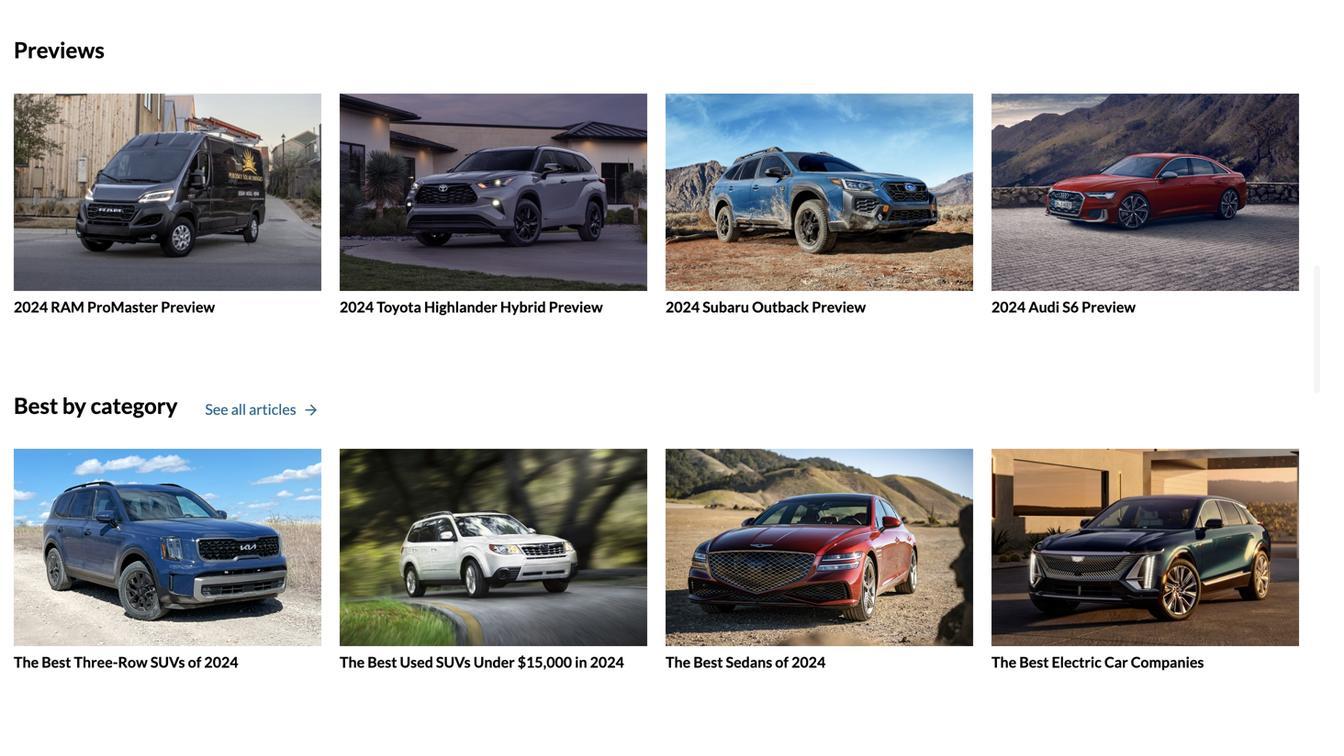 Task type: describe. For each thing, give the bounding box(es) containing it.
2024 left audi
[[992, 298, 1026, 316]]

2024 ram promaster preview link
[[14, 94, 321, 316]]

subaru
[[703, 298, 749, 316]]

2024 right 'row'
[[204, 653, 238, 671]]

the best three-row suvs of 2024
[[14, 653, 238, 671]]

2 of from the left
[[775, 653, 789, 671]]

previews
[[14, 37, 105, 63]]

2024 toyota highlander hybrid preview image
[[340, 94, 647, 291]]

companies
[[1131, 653, 1204, 671]]

2024 subaru outback preview
[[666, 298, 866, 316]]

three-
[[74, 653, 118, 671]]

the for the best used suvs under $15,000 in 2024
[[340, 653, 365, 671]]

the for the best electric car companies
[[992, 653, 1017, 671]]

promaster
[[87, 298, 158, 316]]

best left by
[[14, 392, 58, 419]]

ram
[[51, 298, 84, 316]]

hybrid
[[500, 298, 546, 316]]

2024 left toyota
[[340, 298, 374, 316]]

2024 ram promaster preview image
[[14, 94, 321, 291]]

the best three-row suvs of 2024 image
[[14, 449, 321, 647]]

the best sedans of 2024
[[666, 653, 826, 671]]

$15,000
[[518, 653, 572, 671]]

2024 toyota highlander hybrid preview
[[340, 298, 603, 316]]

2024 right sedans
[[792, 653, 826, 671]]

arrow right image
[[305, 404, 317, 417]]

highlander
[[424, 298, 498, 316]]

toyota
[[377, 298, 421, 316]]

2 preview from the left
[[549, 298, 603, 316]]

2024 toyota highlander hybrid preview link
[[340, 94, 647, 316]]

the for the best sedans of 2024
[[666, 653, 691, 671]]

2024 audi s6 preview
[[992, 298, 1136, 316]]

articles
[[249, 400, 296, 418]]

2 suvs from the left
[[436, 653, 471, 671]]

the best electric car companies
[[992, 653, 1204, 671]]

2024 left subaru
[[666, 298, 700, 316]]

2024 subaru outback preview link
[[666, 94, 973, 316]]



Task type: vqa. For each thing, say whether or not it's contained in the screenshot.
The Best Electric Car Companies
yes



Task type: locate. For each thing, give the bounding box(es) containing it.
suvs right used
[[436, 653, 471, 671]]

2024 audi s6 preview link
[[992, 94, 1299, 316]]

the best three-row suvs of 2024 link
[[14, 449, 321, 672]]

best left electric
[[1020, 653, 1049, 671]]

preview right hybrid
[[549, 298, 603, 316]]

the left used
[[340, 653, 365, 671]]

the best electric car companies link
[[992, 449, 1299, 672]]

of
[[188, 653, 201, 671], [775, 653, 789, 671]]

preview right 'promaster'
[[161, 298, 215, 316]]

1 of from the left
[[188, 653, 201, 671]]

see
[[205, 400, 228, 418]]

all
[[231, 400, 246, 418]]

preview right s6
[[1082, 298, 1136, 316]]

best for the best sedans of 2024
[[694, 653, 723, 671]]

the best sedans of 2024 image
[[666, 449, 973, 647]]

the best sedans of 2024 link
[[666, 449, 973, 672]]

2024 audi s6 preview image
[[992, 94, 1299, 291]]

preview for 2024 ram promaster preview
[[161, 298, 215, 316]]

4 preview from the left
[[1082, 298, 1136, 316]]

audi
[[1029, 298, 1060, 316]]

best by category
[[14, 392, 178, 419]]

of right 'row'
[[188, 653, 201, 671]]

0 horizontal spatial of
[[188, 653, 201, 671]]

2024
[[14, 298, 48, 316], [340, 298, 374, 316], [666, 298, 700, 316], [992, 298, 1026, 316], [204, 653, 238, 671], [590, 653, 624, 671], [792, 653, 826, 671]]

suvs
[[150, 653, 185, 671], [436, 653, 471, 671]]

preview right outback
[[812, 298, 866, 316]]

4 the from the left
[[992, 653, 1017, 671]]

in
[[575, 653, 587, 671]]

the left electric
[[992, 653, 1017, 671]]

sedans
[[726, 653, 772, 671]]

best
[[14, 392, 58, 419], [42, 653, 71, 671], [368, 653, 397, 671], [694, 653, 723, 671], [1020, 653, 1049, 671]]

2024 left ram
[[14, 298, 48, 316]]

the best used suvs under $15,000 in 2024 link
[[340, 449, 647, 672]]

under
[[474, 653, 515, 671]]

1 the from the left
[[14, 653, 39, 671]]

the best electric car companies image
[[992, 449, 1299, 647]]

2024 ram promaster preview
[[14, 298, 215, 316]]

best left used
[[368, 653, 397, 671]]

best for the best three-row suvs of 2024
[[42, 653, 71, 671]]

used
[[400, 653, 433, 671]]

3 the from the left
[[666, 653, 691, 671]]

best left sedans
[[694, 653, 723, 671]]

preview
[[161, 298, 215, 316], [549, 298, 603, 316], [812, 298, 866, 316], [1082, 298, 1136, 316]]

the best used suvs under $15,000 in 2024 image
[[340, 449, 647, 647]]

the
[[14, 653, 39, 671], [340, 653, 365, 671], [666, 653, 691, 671], [992, 653, 1017, 671]]

see all articles link
[[205, 398, 317, 420]]

of right sedans
[[775, 653, 789, 671]]

3 preview from the left
[[812, 298, 866, 316]]

best for the best used suvs under $15,000 in 2024
[[368, 653, 397, 671]]

1 horizontal spatial of
[[775, 653, 789, 671]]

by
[[62, 392, 86, 419]]

best left three-
[[42, 653, 71, 671]]

1 horizontal spatial suvs
[[436, 653, 471, 671]]

category
[[91, 392, 178, 419]]

1 preview from the left
[[161, 298, 215, 316]]

preview for 2024 audi s6 preview
[[1082, 298, 1136, 316]]

outback
[[752, 298, 809, 316]]

suvs right 'row'
[[150, 653, 185, 671]]

row
[[118, 653, 148, 671]]

the left sedans
[[666, 653, 691, 671]]

the best used suvs under $15,000 in 2024
[[340, 653, 624, 671]]

s6
[[1063, 298, 1079, 316]]

0 horizontal spatial suvs
[[150, 653, 185, 671]]

2024 right in
[[590, 653, 624, 671]]

2 the from the left
[[340, 653, 365, 671]]

the left three-
[[14, 653, 39, 671]]

car
[[1105, 653, 1128, 671]]

preview for 2024 subaru outback preview
[[812, 298, 866, 316]]

best for the best electric car companies
[[1020, 653, 1049, 671]]

electric
[[1052, 653, 1102, 671]]

2024 subaru outback preview image
[[666, 94, 973, 291]]

1 suvs from the left
[[150, 653, 185, 671]]

see all articles
[[205, 400, 296, 418]]

the for the best three-row suvs of 2024
[[14, 653, 39, 671]]



